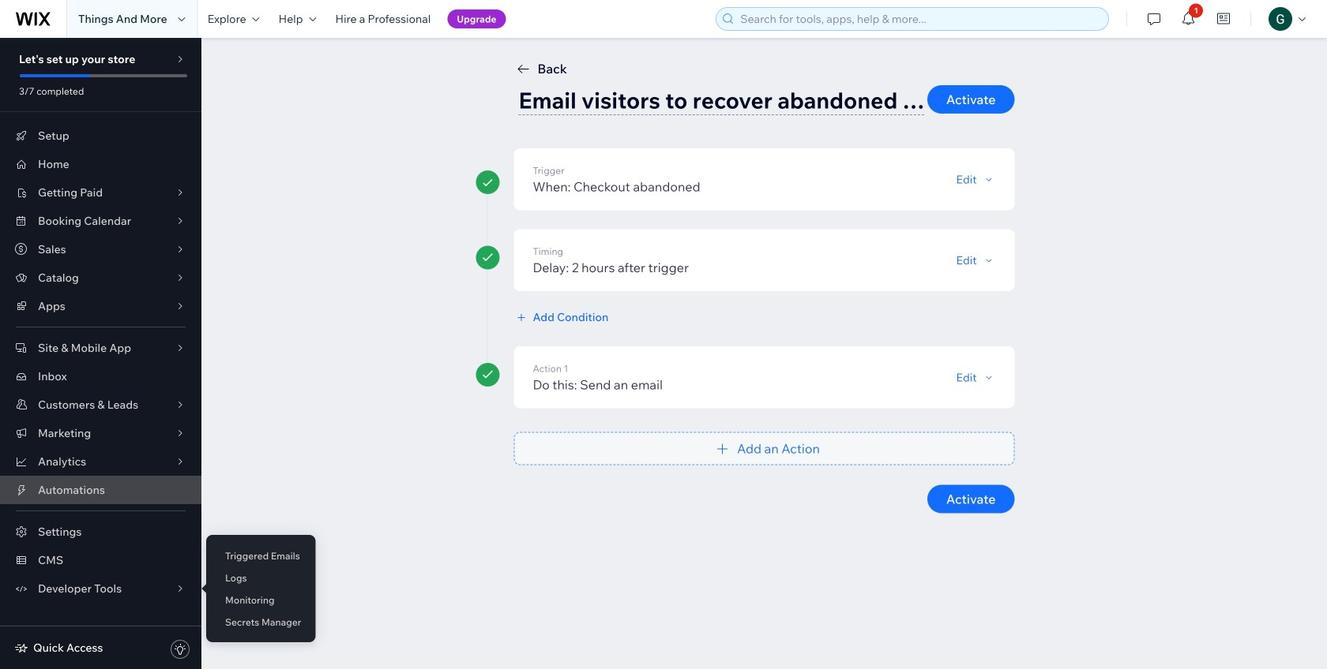 Task type: describe. For each thing, give the bounding box(es) containing it.
Search for tools, apps, help & more... field
[[736, 8, 1104, 30]]

sidebar element
[[0, 38, 201, 670]]



Task type: vqa. For each thing, say whether or not it's contained in the screenshot.
a
no



